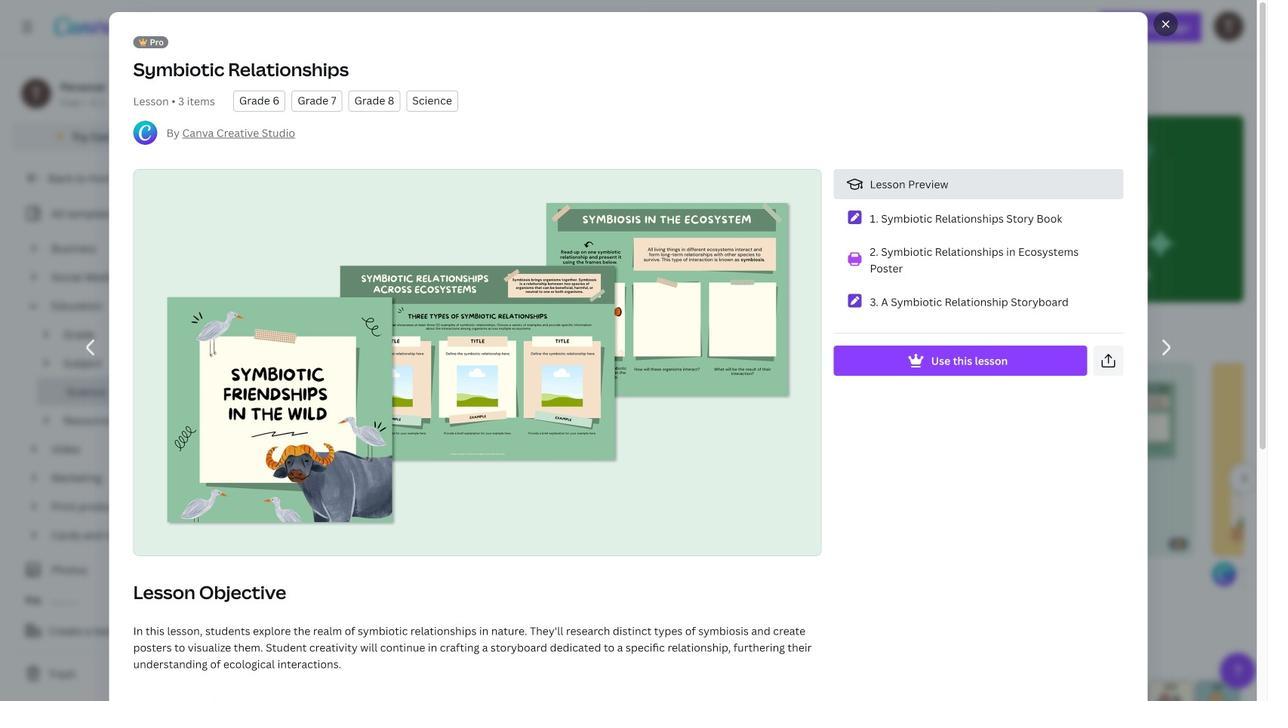 Task type: locate. For each thing, give the bounding box(es) containing it.
energy transformation image
[[661, 363, 919, 557]]

list
[[834, 169, 1124, 318]]

introduction to electricity image
[[109, 363, 367, 557]]



Task type: vqa. For each thing, say whether or not it's contained in the screenshot.
the water cycle image
yes



Task type: describe. For each thing, give the bounding box(es) containing it.
the water cycle image
[[385, 363, 643, 557]]

balanced and unbalanced forces image
[[1213, 363, 1269, 557]]

symbiotic relationships image
[[937, 363, 1195, 557]]

black and yellow flat graphic science flashcard image
[[208, 678, 401, 702]]

flowering and non-flowering plants flashcard in blue yellow simple outlined style image
[[1052, 678, 1244, 702]]

2 filter options selected element
[[293, 621, 308, 636]]



